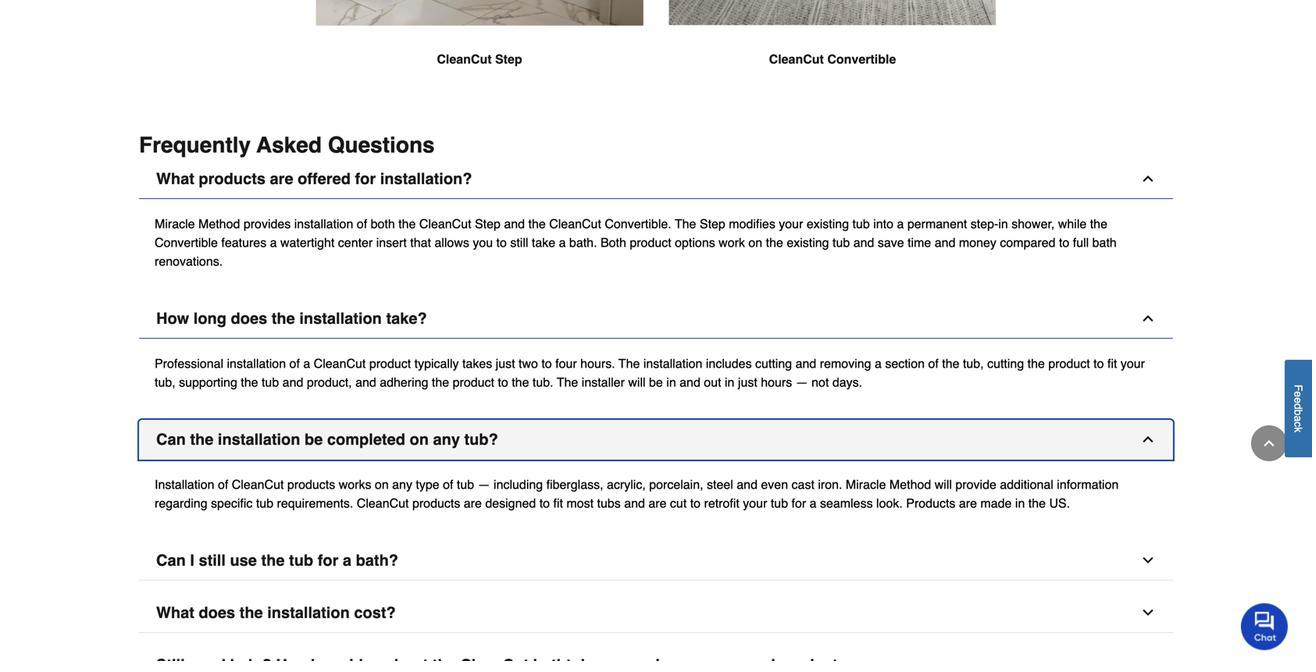Task type: describe. For each thing, give the bounding box(es) containing it.
the for installation?
[[675, 217, 696, 231]]

cast
[[792, 478, 815, 492]]

time
[[908, 235, 931, 250]]

hours.
[[581, 357, 615, 371]]

0 vertical spatial existing
[[807, 217, 849, 231]]

fit inside the installation of cleancut products works on any type of tub — including fiberglass, acrylic, porcelain, steel and even cast iron. miracle method will provide additional information regarding specific tub requirements. cleancut products are designed to fit most tubs and are cut to retrofit your tub for a seamless look. products are made in the us.
[[553, 496, 563, 511]]

installation down the can i still use the tub for a bath?
[[267, 604, 350, 622]]

0 vertical spatial tub,
[[963, 357, 984, 371]]

any for tub?
[[433, 431, 460, 449]]

section
[[885, 357, 925, 371]]

both
[[601, 235, 626, 250]]

cleancut convertible link
[[669, 0, 997, 106]]

professional installation of a cleancut product typically takes just two to four hours. the installation includes cutting and removing a section of the tub, cutting the product to fit your tub, supporting the tub and product, and adhering the product to the tub. the installer will be in and out in just hours — not days.
[[155, 357, 1145, 390]]

product inside miracle method provides installation of both the cleancut step and the cleancut convertible. the step modifies your existing tub into a permanent step-in shower, while the convertible features a watertight center insert that allows you to still take a bath. both product options work on the existing tub and save time and money compared to full bath renovations.
[[630, 235, 672, 250]]

convertible.
[[605, 217, 672, 231]]

insert
[[376, 235, 407, 250]]

tub inside 'button'
[[289, 552, 313, 570]]

compared
[[1000, 235, 1056, 250]]

can the installation be completed on any tub? button
[[139, 420, 1173, 460]]

take?
[[386, 310, 427, 328]]

while
[[1058, 217, 1087, 231]]

specific
[[211, 496, 253, 511]]

are left the cut
[[649, 496, 667, 511]]

bath.
[[569, 235, 597, 250]]

includes
[[706, 357, 752, 371]]

tub right the type
[[457, 478, 474, 492]]

adhering
[[380, 375, 428, 390]]

for inside 'button'
[[318, 552, 339, 570]]

be inside button
[[305, 431, 323, 449]]

how
[[156, 310, 189, 328]]

cut
[[670, 496, 687, 511]]

in inside the installation of cleancut products works on any type of tub — including fiberglass, acrylic, porcelain, steel and even cast iron. miracle method will provide additional information regarding specific tub requirements. cleancut products are designed to fit most tubs and are cut to retrofit your tub for a seamless look. products are made in the us.
[[1015, 496, 1025, 511]]

c
[[1292, 422, 1305, 428]]

does inside what does the installation cost? button
[[199, 604, 235, 622]]

look.
[[876, 496, 903, 511]]

step-
[[971, 217, 999, 231]]

what products are offered for installation?
[[156, 170, 472, 188]]

can for can i still use the tub for a bath?
[[156, 552, 186, 570]]

miracle inside miracle method provides installation of both the cleancut step and the cleancut convertible. the step modifies your existing tub into a permanent step-in shower, while the convertible features a watertight center insert that allows you to still take a bath. both product options work on the existing tub and save time and money compared to full bath renovations.
[[155, 217, 195, 231]]

the inside 'button'
[[261, 552, 285, 570]]

fiberglass,
[[547, 478, 603, 492]]

installer
[[582, 375, 625, 390]]

f
[[1292, 385, 1305, 392]]

chevron up image for what products are offered for installation?
[[1141, 171, 1156, 187]]

regarding
[[155, 496, 207, 511]]

in inside miracle method provides installation of both the cleancut step and the cleancut convertible. the step modifies your existing tub into a permanent step-in shower, while the convertible features a watertight center insert that allows you to still take a bath. both product options work on the existing tub and save time and money compared to full bath renovations.
[[999, 217, 1008, 231]]

takes
[[462, 357, 492, 371]]

into
[[874, 217, 894, 231]]

asked
[[257, 133, 322, 158]]

that
[[410, 235, 431, 250]]

tubs
[[597, 496, 621, 511]]

full
[[1073, 235, 1089, 250]]

most
[[567, 496, 594, 511]]

two
[[519, 357, 538, 371]]

chevron down image
[[1141, 553, 1156, 569]]

still inside can i still use the tub for a bath? 'button'
[[199, 552, 226, 570]]

miracle method provides installation of both the cleancut step and the cleancut convertible. the step modifies your existing tub into a permanent step-in shower, while the convertible features a watertight center insert that allows you to still take a bath. both product options work on the existing tub and save time and money compared to full bath renovations.
[[155, 217, 1117, 269]]

options
[[675, 235, 715, 250]]

a down provides
[[270, 235, 277, 250]]

days.
[[833, 375, 862, 390]]

on for type
[[375, 478, 389, 492]]

typically
[[415, 357, 459, 371]]

can for can the installation be completed on any tub?
[[156, 431, 186, 449]]

type
[[416, 478, 440, 492]]

made
[[981, 496, 1012, 511]]

what does the installation cost? button
[[139, 594, 1173, 633]]

fit inside professional installation of a cleancut product typically takes just two to four hours. the installation includes cutting and removing a section of the tub, cutting the product to fit your tub, supporting the tub and product, and adhering the product to the tub. the installer will be in and out in just hours — not days.
[[1108, 357, 1117, 371]]

removing
[[820, 357, 871, 371]]

allows
[[435, 235, 469, 250]]

1 vertical spatial existing
[[787, 235, 829, 250]]

installation up specific
[[218, 431, 300, 449]]

offered
[[298, 170, 351, 188]]

including
[[494, 478, 543, 492]]

tub left save
[[833, 235, 850, 250]]

us.
[[1049, 496, 1070, 511]]

f e e d b a c k
[[1292, 385, 1305, 433]]

completed
[[327, 431, 405, 449]]

requirements.
[[277, 496, 353, 511]]

1 horizontal spatial just
[[738, 375, 758, 390]]

i
[[190, 552, 194, 570]]

what products are offered for installation? button
[[139, 159, 1173, 199]]

— inside professional installation of a cleancut product typically takes just two to four hours. the installation includes cutting and removing a section of the tub, cutting the product to fit your tub, supporting the tub and product, and adhering the product to the tub. the installer will be in and out in just hours — not days.
[[796, 375, 808, 390]]

frequently
[[139, 133, 251, 158]]

cost?
[[354, 604, 396, 622]]

are inside the what products are offered for installation? button
[[270, 170, 293, 188]]

any for type
[[392, 478, 412, 492]]

still inside miracle method provides installation of both the cleancut step and the cleancut convertible. the step modifies your existing tub into a permanent step-in shower, while the convertible features a watertight center insert that allows you to still take a bath. both product options work on the existing tub and save time and money compared to full bath renovations.
[[510, 235, 528, 250]]

permanent
[[908, 217, 967, 231]]

k
[[1292, 428, 1305, 433]]

out
[[704, 375, 721, 390]]

installation down how long does the installation take? button
[[644, 357, 703, 371]]

of up specific
[[218, 478, 228, 492]]

chevron down image
[[1141, 605, 1156, 621]]

cleancut step link
[[316, 0, 644, 106]]

cleancut step
[[437, 52, 522, 66]]

a left the section
[[875, 357, 882, 371]]

can the installation be completed on any tub?
[[156, 431, 498, 449]]

the inside the installation of cleancut products works on any type of tub — including fiberglass, acrylic, porcelain, steel and even cast iron. miracle method will provide additional information regarding specific tub requirements. cleancut products are designed to fit most tubs and are cut to retrofit your tub for a seamless look. products are made in the us.
[[1029, 496, 1046, 511]]

miracle inside the installation of cleancut products works on any type of tub — including fiberglass, acrylic, porcelain, steel and even cast iron. miracle method will provide additional information regarding specific tub requirements. cleancut products are designed to fit most tubs and are cut to retrofit your tub for a seamless look. products are made in the us.
[[846, 478, 886, 492]]

1 vertical spatial products
[[287, 478, 335, 492]]

step down a cleancut step giving a tub step-in and walk-through access to convert it to a walk-in-shower. image on the left top of the page
[[495, 52, 522, 66]]

tub left into
[[853, 217, 870, 231]]

2 vertical spatial products
[[412, 496, 460, 511]]

tub down even
[[771, 496, 788, 511]]

can i still use the tub for a bath? button
[[139, 541, 1173, 581]]

works
[[339, 478, 371, 492]]

you
[[473, 235, 493, 250]]

even
[[761, 478, 788, 492]]

step up options
[[700, 217, 726, 231]]

retrofit
[[704, 496, 740, 511]]

your inside the installation of cleancut products works on any type of tub — including fiberglass, acrylic, porcelain, steel and even cast iron. miracle method will provide additional information regarding specific tub requirements. cleancut products are designed to fit most tubs and are cut to retrofit your tub for a seamless look. products are made in the us.
[[743, 496, 767, 511]]

a right into
[[897, 217, 904, 231]]

take
[[532, 235, 556, 250]]

2 e from the top
[[1292, 398, 1305, 404]]

provides
[[244, 217, 291, 231]]

your inside miracle method provides installation of both the cleancut step and the cleancut convertible. the step modifies your existing tub into a permanent step-in shower, while the convertible features a watertight center insert that allows you to still take a bath. both product options work on the existing tub and save time and money compared to full bath renovations.
[[779, 217, 803, 231]]

a up product, at bottom
[[303, 357, 310, 371]]

what for what products are offered for installation?
[[156, 170, 194, 188]]

be inside professional installation of a cleancut product typically takes just two to four hours. the installation includes cutting and removing a section of the tub, cutting the product to fit your tub, supporting the tub and product, and adhering the product to the tub. the installer will be in and out in just hours — not days.
[[649, 375, 663, 390]]



Task type: locate. For each thing, give the bounding box(es) containing it.
2 vertical spatial chevron up image
[[1262, 436, 1277, 452]]

will up products
[[935, 478, 952, 492]]

0 horizontal spatial —
[[478, 478, 490, 492]]

in down "additional"
[[1015, 496, 1025, 511]]

0 horizontal spatial for
[[318, 552, 339, 570]]

2 what from the top
[[156, 604, 194, 622]]

in left the out on the right bottom of the page
[[667, 375, 676, 390]]

center
[[338, 235, 373, 250]]

iron.
[[818, 478, 842, 492]]

tub inside professional installation of a cleancut product typically takes just two to four hours. the installation includes cutting and removing a section of the tub, cutting the product to fit your tub, supporting the tub and product, and adhering the product to the tub. the installer will be in and out in just hours — not days.
[[262, 375, 279, 390]]

0 horizontal spatial your
[[743, 496, 767, 511]]

0 horizontal spatial on
[[375, 478, 389, 492]]

2 vertical spatial on
[[375, 478, 389, 492]]

1 horizontal spatial the
[[619, 357, 640, 371]]

chevron up image
[[1141, 432, 1156, 448]]

2 horizontal spatial the
[[675, 217, 696, 231]]

0 vertical spatial on
[[749, 235, 763, 250]]

will right installer
[[628, 375, 646, 390]]

your right "modifies"
[[779, 217, 803, 231]]

porcelain,
[[649, 478, 704, 492]]

installation up product, at bottom
[[299, 310, 382, 328]]

save
[[878, 235, 904, 250]]

will inside the installation of cleancut products works on any type of tub — including fiberglass, acrylic, porcelain, steel and even cast iron. miracle method will provide additional information regarding specific tub requirements. cleancut products are designed to fit most tubs and are cut to retrofit your tub for a seamless look. products are made in the us.
[[935, 478, 952, 492]]

for inside button
[[355, 170, 376, 188]]

still right i
[[199, 552, 226, 570]]

product,
[[307, 375, 352, 390]]

of inside miracle method provides installation of both the cleancut step and the cleancut convertible. the step modifies your existing tub into a permanent step-in shower, while the convertible features a watertight center insert that allows you to still take a bath. both product options work on the existing tub and save time and money compared to full bath renovations.
[[357, 217, 367, 231]]

can inside button
[[156, 431, 186, 449]]

products
[[199, 170, 266, 188], [287, 478, 335, 492], [412, 496, 460, 511]]

can inside 'button'
[[156, 552, 186, 570]]

are left designed
[[464, 496, 482, 511]]

0 vertical spatial does
[[231, 310, 267, 328]]

tub
[[853, 217, 870, 231], [833, 235, 850, 250], [262, 375, 279, 390], [457, 478, 474, 492], [256, 496, 273, 511], [771, 496, 788, 511], [289, 552, 313, 570]]

tub.
[[533, 375, 554, 390]]

2 cutting from the left
[[987, 357, 1024, 371]]

1 horizontal spatial —
[[796, 375, 808, 390]]

existing
[[807, 217, 849, 231], [787, 235, 829, 250]]

for inside the installation of cleancut products works on any type of tub — including fiberglass, acrylic, porcelain, steel and even cast iron. miracle method will provide additional information regarding specific tub requirements. cleancut products are designed to fit most tubs and are cut to retrofit your tub for a seamless look. products are made in the us.
[[792, 496, 806, 511]]

a inside the installation of cleancut products works on any type of tub — including fiberglass, acrylic, porcelain, steel and even cast iron. miracle method will provide additional information regarding specific tub requirements. cleancut products are designed to fit most tubs and are cut to retrofit your tub for a seamless look. products are made in the us.
[[810, 496, 817, 511]]

tub right specific
[[256, 496, 273, 511]]

work
[[719, 235, 745, 250]]

just
[[496, 357, 515, 371], [738, 375, 758, 390]]

1 vertical spatial on
[[410, 431, 429, 449]]

2 can from the top
[[156, 552, 186, 570]]

any left "tub?"
[[433, 431, 460, 449]]

in right the out on the right bottom of the page
[[725, 375, 735, 390]]

0 vertical spatial miracle
[[155, 217, 195, 231]]

1 horizontal spatial method
[[890, 478, 931, 492]]

1 vertical spatial —
[[478, 478, 490, 492]]

installation of cleancut products works on any type of tub — including fiberglass, acrylic, porcelain, steel and even cast iron. miracle method will provide additional information regarding specific tub requirements. cleancut products are designed to fit most tubs and are cut to retrofit your tub for a seamless look. products are made in the us.
[[155, 478, 1119, 511]]

method
[[198, 217, 240, 231], [890, 478, 931, 492]]

shower,
[[1012, 217, 1055, 231]]

2 horizontal spatial for
[[792, 496, 806, 511]]

e up d
[[1292, 392, 1305, 398]]

your up chevron up image
[[1121, 357, 1145, 371]]

0 horizontal spatial tub,
[[155, 375, 176, 390]]

professional
[[155, 357, 223, 371]]

what down i
[[156, 604, 194, 622]]

miracle up the renovations.
[[155, 217, 195, 231]]

of down how long does the installation take?
[[289, 357, 300, 371]]

0 vertical spatial method
[[198, 217, 240, 231]]

bath
[[1093, 235, 1117, 250]]

money
[[959, 235, 997, 250]]

1 horizontal spatial cutting
[[987, 357, 1024, 371]]

questions
[[328, 133, 435, 158]]

renovations.
[[155, 254, 223, 269]]

long
[[194, 310, 227, 328]]

1 horizontal spatial for
[[355, 170, 376, 188]]

step up you
[[475, 217, 501, 231]]

for down cast
[[792, 496, 806, 511]]

can i still use the tub for a bath?
[[156, 552, 398, 570]]

a inside 'button'
[[343, 552, 352, 570]]

2 horizontal spatial your
[[1121, 357, 1145, 371]]

of
[[357, 217, 367, 231], [289, 357, 300, 371], [928, 357, 939, 371], [218, 478, 228, 492], [443, 478, 453, 492]]

b
[[1292, 410, 1305, 416]]

1 vertical spatial just
[[738, 375, 758, 390]]

2 horizontal spatial on
[[749, 235, 763, 250]]

the up options
[[675, 217, 696, 231]]

method inside miracle method provides installation of both the cleancut step and the cleancut convertible. the step modifies your existing tub into a permanent step-in shower, while the convertible features a watertight center insert that allows you to still take a bath. both product options work on the existing tub and save time and money compared to full bath renovations.
[[198, 217, 240, 231]]

0 horizontal spatial method
[[198, 217, 240, 231]]

0 vertical spatial just
[[496, 357, 515, 371]]

cleancut
[[437, 52, 492, 66], [769, 52, 824, 66], [419, 217, 471, 231], [549, 217, 601, 231], [314, 357, 366, 371], [232, 478, 284, 492], [357, 496, 409, 511]]

1 vertical spatial fit
[[553, 496, 563, 511]]

0 vertical spatial convertible
[[828, 52, 896, 66]]

frequently asked questions
[[139, 133, 435, 158]]

tub right the use
[[289, 552, 313, 570]]

1 horizontal spatial your
[[779, 217, 803, 231]]

0 vertical spatial any
[[433, 431, 460, 449]]

cleancut convertible
[[769, 52, 896, 66]]

what does the installation cost?
[[156, 604, 396, 622]]

1 horizontal spatial tub,
[[963, 357, 984, 371]]

2 vertical spatial for
[[318, 552, 339, 570]]

how long does the installation take?
[[156, 310, 427, 328]]

any inside the installation of cleancut products works on any type of tub — including fiberglass, acrylic, porcelain, steel and even cast iron. miracle method will provide additional information regarding specific tub requirements. cleancut products are designed to fit most tubs and are cut to retrofit your tub for a seamless look. products are made in the us.
[[392, 478, 412, 492]]

e up "b"
[[1292, 398, 1305, 404]]

can up installation
[[156, 431, 186, 449]]

0 vertical spatial your
[[779, 217, 803, 231]]

watertight
[[280, 235, 335, 250]]

a cleancut step giving a tub step-in and walk-through access to convert it to a walk-in-shower. image
[[316, 0, 644, 26]]

— left not
[[796, 375, 808, 390]]

installation up watertight
[[294, 217, 353, 231]]

your
[[779, 217, 803, 231], [1121, 357, 1145, 371], [743, 496, 767, 511]]

0 horizontal spatial still
[[199, 552, 226, 570]]

provide
[[956, 478, 997, 492]]

scroll to top element
[[1251, 426, 1287, 462]]

a inside "button"
[[1292, 416, 1305, 422]]

on inside the installation of cleancut products works on any type of tub — including fiberglass, acrylic, porcelain, steel and even cast iron. miracle method will provide additional information regarding specific tub requirements. cleancut products are designed to fit most tubs and are cut to retrofit your tub for a seamless look. products are made in the us.
[[375, 478, 389, 492]]

still left take
[[510, 235, 528, 250]]

the for take?
[[619, 357, 640, 371]]

your down even
[[743, 496, 767, 511]]

on up the type
[[410, 431, 429, 449]]

0 vertical spatial will
[[628, 375, 646, 390]]

0 horizontal spatial just
[[496, 357, 515, 371]]

any left the type
[[392, 478, 412, 492]]

four
[[556, 357, 577, 371]]

chevron up image
[[1141, 171, 1156, 187], [1141, 311, 1156, 326], [1262, 436, 1277, 452]]

0 vertical spatial be
[[649, 375, 663, 390]]

1 horizontal spatial convertible
[[828, 52, 896, 66]]

of right the section
[[928, 357, 939, 371]]

tub left product, at bottom
[[262, 375, 279, 390]]

1 e from the top
[[1292, 392, 1305, 398]]

0 horizontal spatial cutting
[[755, 357, 792, 371]]

a down cast
[[810, 496, 817, 511]]

1 horizontal spatial will
[[935, 478, 952, 492]]

1 vertical spatial method
[[890, 478, 931, 492]]

1 horizontal spatial on
[[410, 431, 429, 449]]

0 horizontal spatial any
[[392, 478, 412, 492]]

does down the use
[[199, 604, 235, 622]]

bath?
[[356, 552, 398, 570]]

1 cutting from the left
[[755, 357, 792, 371]]

products down the type
[[412, 496, 460, 511]]

1 vertical spatial tub,
[[155, 375, 176, 390]]

in
[[999, 217, 1008, 231], [667, 375, 676, 390], [725, 375, 735, 390], [1015, 496, 1025, 511]]

on inside miracle method provides installation of both the cleancut step and the cleancut convertible. the step modifies your existing tub into a permanent step-in shower, while the convertible features a watertight center insert that allows you to still take a bath. both product options work on the existing tub and save time and money compared to full bath renovations.
[[749, 235, 763, 250]]

0 vertical spatial chevron up image
[[1141, 171, 1156, 187]]

how long does the installation take? button
[[139, 299, 1173, 339]]

cleancut inside professional installation of a cleancut product typically takes just two to four hours. the installation includes cutting and removing a section of the tub, cutting the product to fit your tub, supporting the tub and product, and adhering the product to the tub. the installer will be in and out in just hours — not days.
[[314, 357, 366, 371]]

1 vertical spatial convertible
[[155, 235, 218, 250]]

method inside the installation of cleancut products works on any type of tub — including fiberglass, acrylic, porcelain, steel and even cast iron. miracle method will provide additional information regarding specific tub requirements. cleancut products are designed to fit most tubs and are cut to retrofit your tub for a seamless look. products are made in the us.
[[890, 478, 931, 492]]

in left shower,
[[999, 217, 1008, 231]]

information
[[1057, 478, 1119, 492]]

chevron up image inside the what products are offered for installation? button
[[1141, 171, 1156, 187]]

existing left into
[[807, 217, 849, 231]]

0 horizontal spatial fit
[[553, 496, 563, 511]]

for down questions
[[355, 170, 376, 188]]

of right the type
[[443, 478, 453, 492]]

installation
[[294, 217, 353, 231], [299, 310, 382, 328], [227, 357, 286, 371], [644, 357, 703, 371], [218, 431, 300, 449], [267, 604, 350, 622]]

1 what from the top
[[156, 170, 194, 188]]

installation?
[[380, 170, 472, 188]]

1 horizontal spatial be
[[649, 375, 663, 390]]

1 vertical spatial chevron up image
[[1141, 311, 1156, 326]]

a right take
[[559, 235, 566, 250]]

product
[[630, 235, 672, 250], [369, 357, 411, 371], [1049, 357, 1090, 371], [453, 375, 494, 390]]

1 horizontal spatial miracle
[[846, 478, 886, 492]]

tub, right the section
[[963, 357, 984, 371]]

are down provide
[[959, 496, 977, 511]]

0 vertical spatial what
[[156, 170, 194, 188]]

does
[[231, 310, 267, 328], [199, 604, 235, 622]]

convertible inside miracle method provides installation of both the cleancut step and the cleancut convertible. the step modifies your existing tub into a permanent step-in shower, while the convertible features a watertight center insert that allows you to still take a bath. both product options work on the existing tub and save time and money compared to full bath renovations.
[[155, 235, 218, 250]]

a up k
[[1292, 416, 1305, 422]]

products down frequently
[[199, 170, 266, 188]]

on right works
[[375, 478, 389, 492]]

chevron up image inside how long does the installation take? button
[[1141, 311, 1156, 326]]

chevron up image inside scroll to top element
[[1262, 436, 1277, 452]]

e
[[1292, 392, 1305, 398], [1292, 398, 1305, 404]]

can
[[156, 431, 186, 449], [156, 552, 186, 570]]

0 horizontal spatial miracle
[[155, 217, 195, 231]]

method up products
[[890, 478, 931, 492]]

what for what does the installation cost?
[[156, 604, 194, 622]]

a
[[897, 217, 904, 231], [270, 235, 277, 250], [559, 235, 566, 250], [303, 357, 310, 371], [875, 357, 882, 371], [1292, 416, 1305, 422], [810, 496, 817, 511], [343, 552, 352, 570]]

miracle
[[155, 217, 195, 231], [846, 478, 886, 492]]

just down includes
[[738, 375, 758, 390]]

the
[[399, 217, 416, 231], [528, 217, 546, 231], [1090, 217, 1108, 231], [766, 235, 783, 250], [272, 310, 295, 328], [942, 357, 960, 371], [1028, 357, 1045, 371], [241, 375, 258, 390], [432, 375, 449, 390], [512, 375, 529, 390], [190, 431, 214, 449], [1029, 496, 1046, 511], [261, 552, 285, 570], [240, 604, 263, 622]]

tub, down professional
[[155, 375, 176, 390]]

just left two
[[496, 357, 515, 371]]

d
[[1292, 404, 1305, 410]]

2 vertical spatial your
[[743, 496, 767, 511]]

1 vertical spatial what
[[156, 604, 194, 622]]

not
[[812, 375, 829, 390]]

are
[[270, 170, 293, 188], [464, 496, 482, 511], [649, 496, 667, 511], [959, 496, 977, 511]]

any inside button
[[433, 431, 460, 449]]

installation up supporting
[[227, 357, 286, 371]]

1 vertical spatial still
[[199, 552, 226, 570]]

0 horizontal spatial convertible
[[155, 235, 218, 250]]

1 vertical spatial for
[[792, 496, 806, 511]]

what
[[156, 170, 194, 188], [156, 604, 194, 622]]

on inside button
[[410, 431, 429, 449]]

features
[[221, 235, 267, 250]]

miracle up seamless
[[846, 478, 886, 492]]

still
[[510, 235, 528, 250], [199, 552, 226, 570]]

designed
[[485, 496, 536, 511]]

what down frequently
[[156, 170, 194, 188]]

be right installer
[[649, 375, 663, 390]]

of up center at the left top of the page
[[357, 217, 367, 231]]

method up features
[[198, 217, 240, 231]]

chevron up image for how long does the installation take?
[[1141, 311, 1156, 326]]

convertible
[[828, 52, 896, 66], [155, 235, 218, 250]]

are down frequently asked questions on the left top
[[270, 170, 293, 188]]

1 horizontal spatial fit
[[1108, 357, 1117, 371]]

1 vertical spatial any
[[392, 478, 412, 492]]

2 horizontal spatial products
[[412, 496, 460, 511]]

your inside professional installation of a cleancut product typically takes just two to four hours. the installation includes cutting and removing a section of the tub, cutting the product to fit your tub, supporting the tub and product, and adhering the product to the tub. the installer will be in and out in just hours — not days.
[[1121, 357, 1145, 371]]

1 horizontal spatial any
[[433, 431, 460, 449]]

hours
[[761, 375, 792, 390]]

will inside professional installation of a cleancut product typically takes just two to four hours. the installation includes cutting and removing a section of the tub, cutting the product to fit your tub, supporting the tub and product, and adhering the product to the tub. the installer will be in and out in just hours — not days.
[[628, 375, 646, 390]]

1 vertical spatial your
[[1121, 357, 1145, 371]]

on down "modifies"
[[749, 235, 763, 250]]

existing right work
[[787, 235, 829, 250]]

0 vertical spatial still
[[510, 235, 528, 250]]

0 horizontal spatial the
[[557, 375, 578, 390]]

0 vertical spatial the
[[675, 217, 696, 231]]

0 horizontal spatial will
[[628, 375, 646, 390]]

the right 'hours.' on the left bottom of page
[[619, 357, 640, 371]]

the inside miracle method provides installation of both the cleancut step and the cleancut convertible. the step modifies your existing tub into a permanent step-in shower, while the convertible features a watertight center insert that allows you to still take a bath. both product options work on the existing tub and save time and money compared to full bath renovations.
[[675, 217, 696, 231]]

— inside the installation of cleancut products works on any type of tub — including fiberglass, acrylic, porcelain, steel and even cast iron. miracle method will provide additional information regarding specific tub requirements. cleancut products are designed to fit most tubs and are cut to retrofit your tub for a seamless look. products are made in the us.
[[478, 478, 490, 492]]

products up requirements.
[[287, 478, 335, 492]]

can left i
[[156, 552, 186, 570]]

1 vertical spatial be
[[305, 431, 323, 449]]

does inside how long does the installation take? button
[[231, 310, 267, 328]]

1 vertical spatial will
[[935, 478, 952, 492]]

installation
[[155, 478, 214, 492]]

for
[[355, 170, 376, 188], [792, 496, 806, 511], [318, 552, 339, 570]]

steel
[[707, 478, 733, 492]]

0 vertical spatial for
[[355, 170, 376, 188]]

1 horizontal spatial products
[[287, 478, 335, 492]]

1 horizontal spatial still
[[510, 235, 528, 250]]

additional
[[1000, 478, 1054, 492]]

a left bath?
[[343, 552, 352, 570]]

0 vertical spatial —
[[796, 375, 808, 390]]

products inside the what products are offered for installation? button
[[199, 170, 266, 188]]

installation inside miracle method provides installation of both the cleancut step and the cleancut convertible. the step modifies your existing tub into a permanent step-in shower, while the convertible features a watertight center insert that allows you to still take a bath. both product options work on the existing tub and save time and money compared to full bath renovations.
[[294, 217, 353, 231]]

step
[[495, 52, 522, 66], [475, 217, 501, 231], [700, 217, 726, 231]]

on for tub?
[[410, 431, 429, 449]]

cleancut inside cleancut convertible link
[[769, 52, 824, 66]]

be left completed
[[305, 431, 323, 449]]

0 vertical spatial fit
[[1108, 357, 1117, 371]]

2 vertical spatial the
[[557, 375, 578, 390]]

on
[[749, 235, 763, 250], [410, 431, 429, 449], [375, 478, 389, 492]]

1 vertical spatial the
[[619, 357, 640, 371]]

— up designed
[[478, 478, 490, 492]]

0 horizontal spatial be
[[305, 431, 323, 449]]

use
[[230, 552, 257, 570]]

for left bath?
[[318, 552, 339, 570]]

0 horizontal spatial products
[[199, 170, 266, 188]]

1 can from the top
[[156, 431, 186, 449]]

seamless
[[820, 496, 873, 511]]

the down four
[[557, 375, 578, 390]]

0 vertical spatial can
[[156, 431, 186, 449]]

chat invite button image
[[1241, 603, 1289, 651]]

0 vertical spatial products
[[199, 170, 266, 188]]

1 vertical spatial does
[[199, 604, 235, 622]]

modifies
[[729, 217, 776, 231]]

tub?
[[464, 431, 498, 449]]

does right long
[[231, 310, 267, 328]]

1 vertical spatial miracle
[[846, 478, 886, 492]]

—
[[796, 375, 808, 390], [478, 478, 490, 492]]

1 vertical spatial can
[[156, 552, 186, 570]]



Task type: vqa. For each thing, say whether or not it's contained in the screenshot.
third Spend
no



